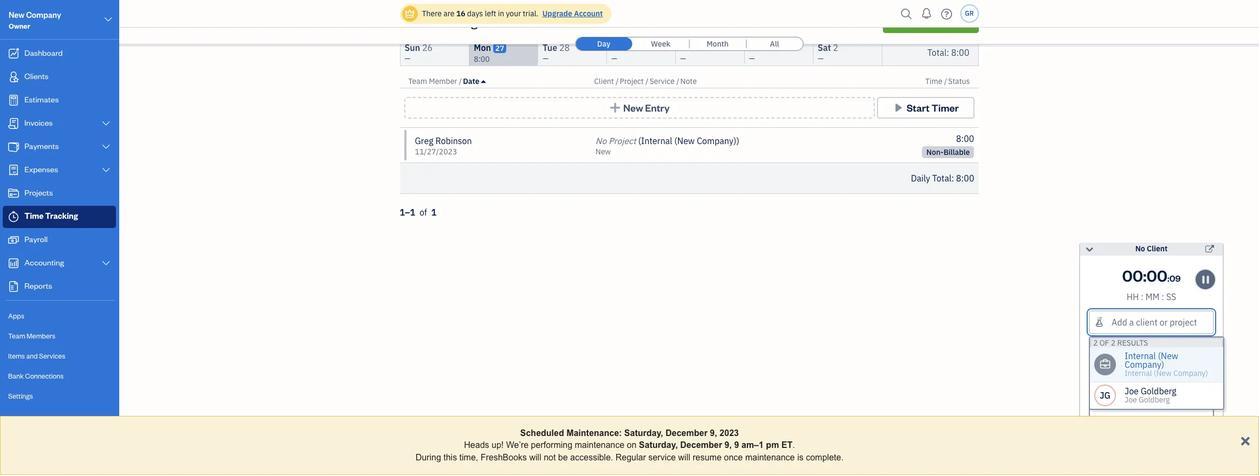 Task type: describe. For each thing, give the bounding box(es) containing it.
invoice image
[[7, 118, 20, 129]]

clients link
[[3, 66, 116, 88]]

invoices link
[[3, 113, 116, 135]]

0 vertical spatial tracking
[[430, 15, 478, 30]]

0 vertical spatial maintenance
[[575, 441, 625, 450]]

8:00 down billable
[[957, 173, 975, 184]]

estimate image
[[7, 95, 20, 106]]

pause timer image
[[1199, 274, 1214, 287]]

is
[[798, 453, 804, 462]]

internal for company)
[[1125, 369, 1153, 379]]

company
[[26, 10, 61, 20]]

wed 29 —
[[612, 42, 642, 63]]

not
[[544, 453, 556, 462]]

day link
[[576, 37, 632, 50]]

expenses link
[[3, 159, 116, 182]]

accounting
[[24, 258, 64, 268]]

: left ss
[[1162, 292, 1165, 303]]

(new for (
[[675, 136, 695, 146]]

money image
[[7, 235, 20, 246]]

2 00 from the left
[[1147, 265, 1168, 286]]

am–1
[[742, 441, 764, 450]]

tue 28 —
[[543, 42, 570, 63]]

mon 27 8:00
[[474, 42, 505, 64]]

27
[[495, 43, 505, 53]]

hh
[[1127, 292, 1140, 303]]

sun
[[405, 42, 420, 53]]

go to help image
[[938, 6, 956, 22]]

discard button
[[1090, 456, 1215, 476]]

and
[[26, 352, 38, 361]]

1 vertical spatial saturday,
[[639, 441, 678, 450]]

payroll
[[24, 234, 48, 245]]

search image
[[898, 6, 916, 22]]

— for wed
[[612, 54, 618, 63]]

scheduled
[[521, 429, 564, 438]]

8:00 inside 8:00 non-billable
[[957, 133, 975, 144]]

of for 1
[[420, 207, 427, 218]]

start timer button
[[877, 97, 975, 119]]

notifications image
[[918, 3, 936, 24]]

list box containing internal (new company)
[[1091, 348, 1224, 409]]

member
[[429, 76, 457, 86]]

generate invoice
[[893, 16, 969, 28]]

0 vertical spatial december
[[666, 429, 708, 438]]

left
[[485, 9, 496, 18]]

0 horizontal spatial 1
[[432, 207, 437, 218]]

upgrade
[[543, 9, 573, 18]]

28
[[560, 42, 570, 53]]

mm
[[1146, 292, 1160, 303]]

expenses
[[24, 164, 58, 175]]

crown image
[[404, 8, 416, 19]]

more actions button
[[763, 9, 875, 35]]

be
[[559, 453, 568, 462]]

during
[[416, 453, 441, 462]]

greg robinson 11/27/2023
[[415, 136, 472, 157]]

client image
[[7, 72, 20, 82]]

play image
[[893, 102, 905, 113]]

2 / from the left
[[616, 76, 619, 86]]

estimates link
[[3, 89, 116, 112]]

jg
[[1100, 390, 1111, 401]]

month link
[[690, 37, 746, 50]]

: down billable
[[952, 173, 955, 184]]

services
[[39, 352, 65, 361]]

(new for company)
[[1154, 369, 1172, 379]]

performing
[[531, 441, 573, 450]]

1 horizontal spatial 2
[[1094, 338, 1098, 348]]

— for sat
[[818, 54, 824, 63]]

time inside main element
[[24, 211, 44, 221]]

0 vertical spatial client
[[594, 76, 614, 86]]

8:00 inside mon 27 8:00
[[474, 54, 490, 64]]

chevron large down image inside 'payments' link
[[101, 143, 111, 151]]

generate
[[893, 16, 935, 28]]

days
[[467, 9, 483, 18]]

dashboard link
[[3, 43, 116, 65]]

discard
[[1135, 460, 1170, 473]]

chevron large down image for accounting
[[101, 259, 111, 268]]

3 / from the left
[[646, 76, 649, 86]]

day
[[598, 39, 611, 49]]

8:00 up status
[[952, 47, 970, 58]]

27th
[[483, 14, 504, 27]]

note link
[[681, 76, 697, 86]]

1 vertical spatial december
[[681, 441, 723, 450]]

joe goldberg joe goldberg
[[1125, 386, 1177, 405]]

heads
[[464, 441, 489, 450]]

30
[[698, 42, 708, 53]]

actions
[[803, 15, 845, 30]]

collapse timer details image
[[1085, 243, 1095, 256]]

1 / from the left
[[459, 76, 462, 86]]

of for 2
[[1100, 338, 1110, 348]]

no project ( internal (new company) ) new
[[596, 136, 740, 157]]

clients
[[24, 71, 49, 81]]

week link
[[633, 37, 689, 50]]

— for tue
[[543, 54, 549, 63]]

daily total : 8:00
[[911, 173, 975, 184]]

2 will from the left
[[679, 453, 691, 462]]

scheduled maintenance: saturday, december 9, 2023 heads up! we're performing maintenance on saturday, december 9, 9 am–1 pm et . during this time, freshbooks will not be accessible. regular service will resume once maintenance is complete.
[[416, 429, 844, 462]]

chart image
[[7, 258, 20, 269]]

items and services
[[8, 352, 65, 361]]

00 : 00 : 09
[[1123, 265, 1181, 286]]

project link
[[620, 76, 646, 86]]

previous day image
[[403, 14, 415, 27]]

start timer
[[907, 101, 959, 114]]

generate invoice button
[[883, 11, 979, 33]]

bank connections
[[8, 372, 64, 381]]

payroll link
[[3, 229, 116, 252]]

there
[[422, 9, 442, 18]]

open in new window image
[[1206, 243, 1215, 256]]

week
[[651, 39, 671, 49]]

are
[[444, 9, 455, 18]]

: up time / status
[[947, 47, 950, 58]]

status link
[[949, 76, 970, 86]]

entry
[[645, 101, 670, 114]]

no client
[[1136, 244, 1168, 254]]

— for sun
[[405, 54, 411, 63]]

new entry button
[[404, 97, 875, 119]]

expense image
[[7, 165, 20, 176]]

1 vertical spatial (new
[[1159, 351, 1179, 362]]

invoice
[[937, 16, 969, 28]]

reports
[[24, 281, 52, 291]]

internal (new company) internal (new company)
[[1125, 351, 1209, 379]]



Task type: vqa. For each thing, say whether or not it's contained in the screenshot.
Payments link
yes



Task type: locate. For each thing, give the bounding box(es) containing it.
new inside button
[[624, 101, 643, 114]]

internal down results
[[1125, 351, 1157, 362]]

team members
[[8, 332, 55, 341]]

9, left 2023
[[710, 429, 718, 438]]

chevron large down image down the payroll link on the left of page
[[101, 259, 111, 268]]

1 horizontal spatial no
[[1136, 244, 1146, 254]]

this
[[444, 453, 457, 462]]

— for fri
[[749, 54, 755, 63]]

company)
[[697, 136, 737, 146], [1125, 360, 1165, 370], [1174, 369, 1209, 379]]

pm
[[766, 441, 780, 450]]

sat 2 —
[[818, 42, 839, 63]]

— inside the sun 26 —
[[405, 54, 411, 63]]

chevron large down image
[[103, 13, 113, 26], [101, 143, 111, 151]]

— inside sat 2 —
[[818, 54, 824, 63]]

no inside the no project ( internal (new company) ) new
[[596, 136, 607, 146]]

1–1 of 1
[[400, 207, 437, 218]]

4 / from the left
[[677, 76, 680, 86]]

time tracking
[[400, 15, 478, 30], [24, 211, 78, 221]]

new for new company owner
[[9, 10, 25, 20]]

0 horizontal spatial of
[[420, 207, 427, 218]]

internal for (
[[641, 136, 673, 146]]

: up ss
[[1168, 273, 1170, 284]]

1 vertical spatial chevron large down image
[[101, 166, 111, 175]]

29
[[632, 42, 642, 53]]

2 chevron large down image from the top
[[101, 166, 111, 175]]

choose a date image
[[511, 14, 524, 27]]

0 horizontal spatial will
[[530, 453, 542, 462]]

4 — from the left
[[681, 54, 686, 63]]

time left status
[[926, 76, 943, 86]]

1 vertical spatial 1
[[432, 207, 437, 218]]

1 vertical spatial maintenance
[[746, 453, 795, 462]]

time tracking inside main element
[[24, 211, 78, 221]]

team member /
[[409, 76, 462, 86]]

2
[[834, 42, 839, 53], [1094, 338, 1098, 348], [1112, 338, 1116, 348]]

0 vertical spatial total
[[928, 47, 947, 58]]

team left "member"
[[409, 76, 427, 86]]

1 — from the left
[[405, 54, 411, 63]]

total : 8:00
[[928, 47, 970, 58]]

connections
[[25, 372, 64, 381]]

1 horizontal spatial time tracking
[[400, 15, 478, 30]]

5 — from the left
[[749, 54, 755, 63]]

0 horizontal spatial time
[[24, 211, 44, 221]]

00 up "hh"
[[1123, 265, 1144, 286]]

— down thu
[[681, 54, 686, 63]]

new down plus image
[[596, 147, 611, 157]]

mon, nov 27th
[[440, 14, 504, 27]]

maintenance down "pm"
[[746, 453, 795, 462]]

up!
[[492, 441, 504, 450]]

total up the "time" link
[[928, 47, 947, 58]]

—
[[405, 54, 411, 63], [543, 54, 549, 63], [612, 54, 618, 63], [681, 54, 686, 63], [749, 54, 755, 63], [818, 54, 824, 63]]

complete.
[[806, 453, 844, 462]]

chevron large down image inside expenses link
[[101, 166, 111, 175]]

1 vertical spatial total
[[933, 173, 952, 184]]

What are you working on? text field
[[1090, 367, 1215, 421]]

service
[[650, 76, 675, 86]]

all
[[770, 39, 780, 49]]

trial.
[[523, 9, 539, 18]]

new company owner
[[9, 10, 61, 30]]

.
[[793, 441, 795, 450]]

2 — from the left
[[543, 54, 549, 63]]

team for team members
[[8, 332, 25, 341]]

/ left service
[[646, 76, 649, 86]]

apps link
[[3, 307, 116, 326]]

new inside the no project ( internal (new company) ) new
[[596, 147, 611, 157]]

1 vertical spatial team
[[8, 332, 25, 341]]

payment image
[[7, 142, 20, 152]]

1 vertical spatial no
[[1136, 244, 1146, 254]]

3 — from the left
[[612, 54, 618, 63]]

2 horizontal spatial company)
[[1174, 369, 1209, 379]]

company) inside the no project ( internal (new company) ) new
[[697, 136, 737, 146]]

0 horizontal spatial tracking
[[45, 211, 78, 221]]

09
[[1170, 273, 1181, 284]]

chevron large down image down estimates link
[[101, 119, 111, 128]]

26
[[422, 42, 433, 53]]

will left not
[[530, 453, 542, 462]]

2 inside sat 2 —
[[834, 42, 839, 53]]

8:00 up billable
[[957, 133, 975, 144]]

— inside thu 30 —
[[681, 54, 686, 63]]

company) for (
[[697, 136, 737, 146]]

no up 00 : 00 : 09
[[1136, 244, 1146, 254]]

0 vertical spatial team
[[409, 76, 427, 86]]

company) for company)
[[1174, 369, 1209, 379]]

2 vertical spatial chevron large down image
[[101, 259, 111, 268]]

1 vertical spatial internal
[[1125, 351, 1157, 362]]

internal inside the no project ( internal (new company) ) new
[[641, 136, 673, 146]]

service link
[[650, 76, 677, 86]]

2 horizontal spatial new
[[624, 101, 643, 114]]

timer image
[[7, 212, 20, 222]]

0 horizontal spatial 9,
[[710, 429, 718, 438]]

— down tue
[[543, 54, 549, 63]]

/ left "note"
[[677, 76, 680, 86]]

greg
[[415, 136, 434, 146]]

1 right 1–1
[[432, 207, 437, 218]]

— inside fri 1 —
[[749, 54, 755, 63]]

time tracking link
[[3, 206, 116, 228]]

saturday, up the on
[[625, 429, 664, 438]]

project inside the no project ( internal (new company) ) new
[[609, 136, 636, 146]]

: right "hh"
[[1142, 292, 1144, 303]]

1 horizontal spatial client
[[1148, 244, 1168, 254]]

1 horizontal spatial team
[[409, 76, 427, 86]]

0 vertical spatial 1
[[762, 42, 767, 53]]

internal
[[641, 136, 673, 146], [1125, 351, 1157, 362], [1125, 369, 1153, 379]]

client up 00 : 00 : 09
[[1148, 244, 1168, 254]]

×
[[1241, 430, 1251, 450]]

saturday,
[[625, 429, 664, 438], [639, 441, 678, 450]]

upgrade account link
[[541, 9, 603, 18]]

settings link
[[3, 387, 116, 406]]

— inside the tue 28 —
[[543, 54, 549, 63]]

9
[[735, 441, 739, 450]]

chevrondown image
[[850, 15, 865, 30]]

accessible.
[[571, 453, 613, 462]]

chevron large down image down 'payments' link
[[101, 166, 111, 175]]

1 right fri
[[762, 42, 767, 53]]

1 horizontal spatial 00
[[1147, 265, 1168, 286]]

no left (
[[596, 136, 607, 146]]

0 vertical spatial 9,
[[710, 429, 718, 438]]

chevron large down image inside accounting link
[[101, 259, 111, 268]]

wed
[[612, 42, 630, 53]]

saturday, up the service
[[639, 441, 678, 450]]

0 vertical spatial of
[[420, 207, 427, 218]]

/ left status link
[[945, 76, 948, 86]]

project up new entry button
[[620, 76, 644, 86]]

dashboard image
[[7, 48, 20, 59]]

16
[[456, 9, 466, 18]]

nov
[[464, 14, 481, 27]]

0 vertical spatial (new
[[675, 136, 695, 146]]

(new down add a client or project text box on the right of the page
[[1159, 351, 1179, 362]]

chevron large down image for expenses
[[101, 166, 111, 175]]

client left project link
[[594, 76, 614, 86]]

1 vertical spatial time tracking
[[24, 211, 78, 221]]

of up briefcase image
[[1100, 338, 1110, 348]]

1 vertical spatial chevron large down image
[[101, 143, 111, 151]]

date link
[[463, 76, 486, 86]]

— down fri
[[749, 54, 755, 63]]

daily
[[911, 173, 931, 184]]

2 joe from the top
[[1125, 395, 1138, 405]]

time up "sun"
[[400, 15, 428, 30]]

account
[[574, 9, 603, 18]]

2 horizontal spatial time
[[926, 76, 943, 86]]

freshbooks
[[481, 453, 527, 462]]

— inside wed 29 —
[[612, 54, 618, 63]]

— down "sun"
[[405, 54, 411, 63]]

all link
[[747, 37, 803, 50]]

of right 1–1
[[420, 207, 427, 218]]

sun 26 —
[[405, 42, 433, 63]]

plus image
[[609, 102, 622, 113]]

0 horizontal spatial no
[[596, 136, 607, 146]]

sat
[[818, 42, 832, 53]]

report image
[[7, 281, 20, 292]]

2 horizontal spatial 2
[[1112, 338, 1116, 348]]

owner
[[9, 22, 30, 30]]

1 vertical spatial of
[[1100, 338, 1110, 348]]

— down wed
[[612, 54, 618, 63]]

0 horizontal spatial 2
[[834, 42, 839, 53]]

1 vertical spatial project
[[609, 136, 636, 146]]

8:00 non-billable
[[927, 133, 975, 157]]

your
[[506, 9, 521, 18]]

joe
[[1125, 386, 1139, 397], [1125, 395, 1138, 405]]

time link
[[926, 76, 945, 86]]

2 of 2 results
[[1094, 338, 1149, 348]]

— down sat
[[818, 54, 824, 63]]

main element
[[0, 0, 146, 476]]

there are 16 days left in your trial. upgrade account
[[422, 9, 603, 18]]

1 vertical spatial time
[[926, 76, 943, 86]]

1 vertical spatial new
[[624, 101, 643, 114]]

new up owner
[[9, 10, 25, 20]]

00 left the 09
[[1147, 265, 1168, 286]]

2 vertical spatial time
[[24, 211, 44, 221]]

0 horizontal spatial maintenance
[[575, 441, 625, 450]]

0 horizontal spatial new
[[9, 10, 25, 20]]

: up hh : mm : ss
[[1144, 265, 1147, 286]]

projects link
[[3, 183, 116, 205]]

will right the service
[[679, 453, 691, 462]]

0 horizontal spatial time tracking
[[24, 211, 78, 221]]

mon
[[474, 42, 491, 53]]

1 horizontal spatial 9,
[[725, 441, 732, 450]]

1 00 from the left
[[1123, 265, 1144, 286]]

6 — from the left
[[818, 54, 824, 63]]

Add a client or project text field
[[1091, 312, 1214, 334]]

items and services link
[[3, 347, 116, 366]]

new inside new company owner
[[9, 10, 25, 20]]

1 vertical spatial client
[[1148, 244, 1168, 254]]

team for team member /
[[409, 76, 427, 86]]

1 horizontal spatial of
[[1100, 338, 1110, 348]]

(new up joe goldberg joe goldberg
[[1154, 369, 1172, 379]]

— for thu
[[681, 54, 686, 63]]

00
[[1123, 265, 1144, 286], [1147, 265, 1168, 286]]

tracking inside main element
[[45, 211, 78, 221]]

1 horizontal spatial company)
[[1125, 360, 1165, 370]]

0 vertical spatial saturday,
[[625, 429, 664, 438]]

fri
[[749, 42, 760, 53]]

1 joe from the top
[[1125, 386, 1139, 397]]

no for project
[[596, 136, 607, 146]]

1 vertical spatial tracking
[[45, 211, 78, 221]]

0 horizontal spatial 00
[[1123, 265, 1144, 286]]

resume
[[693, 453, 722, 462]]

/ left date on the left of the page
[[459, 76, 462, 86]]

0 vertical spatial time tracking
[[400, 15, 478, 30]]

2 vertical spatial internal
[[1125, 369, 1153, 379]]

/ left project link
[[616, 76, 619, 86]]

0 vertical spatial chevron large down image
[[103, 13, 113, 26]]

1 horizontal spatial will
[[679, 453, 691, 462]]

next day image
[[421, 14, 433, 27]]

ss
[[1167, 292, 1177, 303]]

team up the items
[[8, 332, 25, 341]]

3 chevron large down image from the top
[[101, 259, 111, 268]]

december
[[666, 429, 708, 438], [681, 441, 723, 450]]

1 horizontal spatial maintenance
[[746, 453, 795, 462]]

payments
[[24, 141, 59, 151]]

of
[[420, 207, 427, 218], [1100, 338, 1110, 348]]

team inside main element
[[8, 332, 25, 341]]

caretup image
[[482, 77, 486, 86]]

no for client
[[1136, 244, 1146, 254]]

8:00 down "mon"
[[474, 54, 490, 64]]

project left (
[[609, 136, 636, 146]]

0 vertical spatial project
[[620, 76, 644, 86]]

0 vertical spatial no
[[596, 136, 607, 146]]

internal up joe goldberg joe goldberg
[[1125, 369, 1153, 379]]

0 vertical spatial internal
[[641, 136, 673, 146]]

accounting link
[[3, 253, 116, 275]]

gr
[[965, 9, 974, 17]]

list box
[[1091, 348, 1224, 409]]

regular
[[616, 453, 646, 462]]

we're
[[506, 441, 529, 450]]

internal down entry
[[641, 136, 673, 146]]

1 horizontal spatial tracking
[[430, 15, 478, 30]]

0 vertical spatial new
[[9, 10, 25, 20]]

1 chevron large down image from the top
[[101, 119, 111, 128]]

1 horizontal spatial new
[[596, 147, 611, 157]]

total right daily
[[933, 173, 952, 184]]

2 vertical spatial (new
[[1154, 369, 1172, 379]]

: inside 00 : 00 : 09
[[1168, 273, 1170, 284]]

team members link
[[3, 327, 116, 346]]

chevron large down image
[[101, 119, 111, 128], [101, 166, 111, 175], [101, 259, 111, 268]]

timer
[[932, 101, 959, 114]]

0 vertical spatial chevron large down image
[[101, 119, 111, 128]]

11/27/2023
[[415, 147, 457, 157]]

0 vertical spatial time
[[400, 15, 428, 30]]

5 / from the left
[[945, 76, 948, 86]]

maintenance down maintenance:
[[575, 441, 625, 450]]

2 vertical spatial new
[[596, 147, 611, 157]]

project
[[620, 76, 644, 86], [609, 136, 636, 146]]

(new right (
[[675, 136, 695, 146]]

0 horizontal spatial company)
[[697, 136, 737, 146]]

× dialog
[[0, 416, 1260, 476]]

payments link
[[3, 136, 116, 158]]

members
[[27, 332, 55, 341]]

new for new entry
[[624, 101, 643, 114]]

chevron large down image for invoices
[[101, 119, 111, 128]]

invoices
[[24, 118, 53, 128]]

once
[[724, 453, 743, 462]]

(new inside the no project ( internal (new company) ) new
[[675, 136, 695, 146]]

0 horizontal spatial client
[[594, 76, 614, 86]]

1 inside fri 1 —
[[762, 42, 767, 53]]

0 horizontal spatial team
[[8, 332, 25, 341]]

will
[[530, 453, 542, 462], [679, 453, 691, 462]]

1 vertical spatial 9,
[[725, 441, 732, 450]]

1 horizontal spatial time
[[400, 15, 428, 30]]

new right plus image
[[624, 101, 643, 114]]

1 will from the left
[[530, 453, 542, 462]]

briefcase image
[[1100, 361, 1111, 369]]

9, left 9
[[725, 441, 732, 450]]

project image
[[7, 188, 20, 199]]

time right timer image
[[24, 211, 44, 221]]

thu
[[681, 42, 696, 53]]

1 horizontal spatial 1
[[762, 42, 767, 53]]



